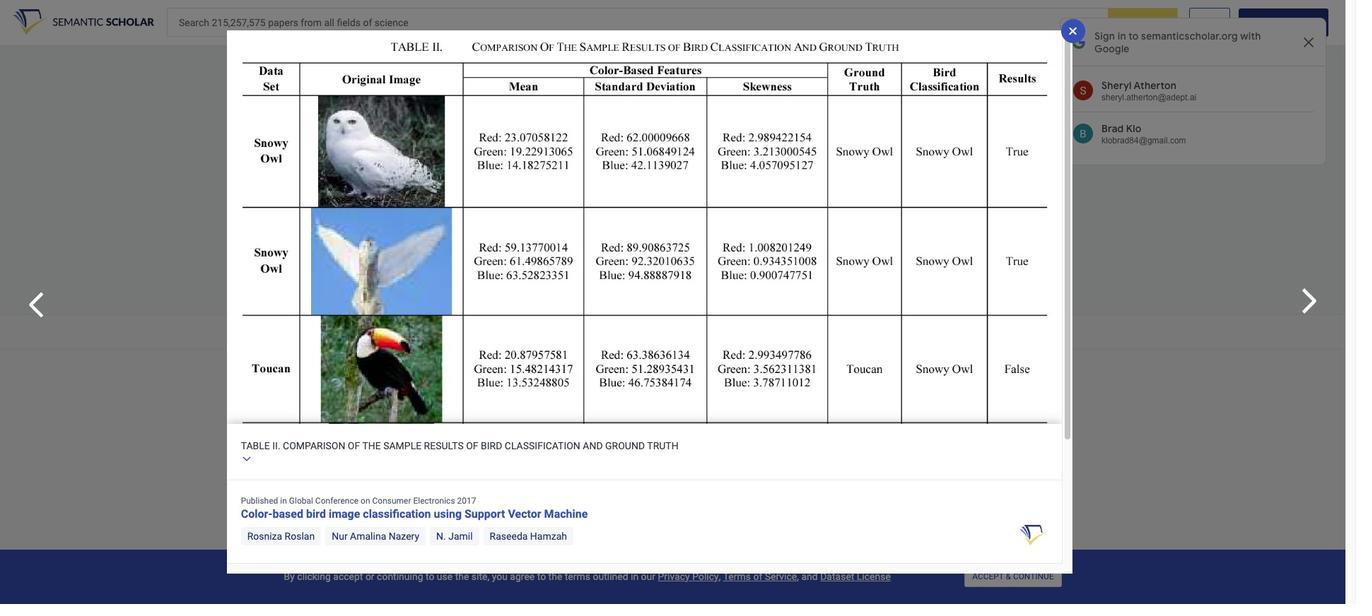 Task type: locate. For each thing, give the bounding box(es) containing it.
bird inside color-based bird image classification using support vector machine
[[402, 104, 443, 131]]

0 vertical spatial nur amalina nazery link
[[339, 158, 413, 168]]

color- inside color-based bird image classification using support vector machine
[[277, 104, 338, 131]]

from inside search field
[[301, 17, 322, 28]]

citations down highly influential citations at right
[[937, 163, 977, 174]]

color- down doi: on the left top
[[277, 104, 338, 131]]

published inside color-based bird image classification using support vector machine main content
[[277, 174, 314, 184]]

0 vertical spatial roslan
[[309, 158, 335, 168]]

nur up solution
[[339, 158, 352, 168]]

in inside main content
[[316, 174, 323, 184]]

in left 'our'
[[631, 571, 639, 583]]

nur up accept
[[332, 531, 348, 542]]

id:
[[448, 88, 458, 98]]

is left produced
[[346, 233, 355, 247]]

rosniza inside color-based bird image classification using support vector machine main content
[[277, 158, 307, 168]]

nazery
[[387, 158, 413, 168], [389, 531, 419, 542]]

machine up the terms
[[544, 508, 588, 521]]

global
[[325, 174, 349, 184], [289, 496, 313, 506]]

0 vertical spatial vector
[[363, 126, 429, 154]]

rosniza roslan link inside figures carousel dialog
[[241, 527, 321, 545]]

published in global conference on consumer electronics 2017 color-based bird image classification using support vector machine
[[241, 496, 588, 521]]

search for search
[[1121, 16, 1151, 28]]

from for tables
[[432, 406, 465, 425]]

amalina up global conference on consumer… link
[[354, 158, 385, 168]]

0 vertical spatial rosniza roslan link
[[277, 158, 335, 168]]

1 horizontal spatial search
[[1121, 16, 1151, 28]]

, up the consumer…
[[413, 158, 417, 168]]

raseeda up you
[[490, 531, 528, 542]]

agree
[[510, 571, 535, 583]]

0 vertical spatial machine
[[434, 126, 524, 154]]

view on ieee
[[301, 270, 358, 281]]

0 horizontal spatial of
[[348, 440, 360, 451]]

or
[[366, 571, 375, 583]]

1 vertical spatial hamzah
[[530, 531, 567, 542]]

0 horizontal spatial of
[[363, 17, 372, 28]]

0 vertical spatial hamzah
[[498, 158, 530, 168]]

tables up sample
[[385, 406, 429, 425]]

machine up the october
[[434, 126, 524, 154]]

1 vertical spatial nur amalina nazery link
[[325, 527, 426, 545]]

dataset license link
[[821, 571, 891, 583]]

0 vertical spatial in
[[316, 174, 323, 184]]

raseeda hamzah up agree
[[490, 531, 567, 542]]

0 vertical spatial support
[[277, 126, 358, 154]]

1 vertical spatial raseeda
[[490, 531, 528, 542]]

raseeda hamzah link inside figures carousel dialog
[[483, 527, 574, 545]]

machine inside published in global conference on consumer electronics 2017 color-based bird image classification using support vector machine
[[544, 508, 588, 521]]

1 vertical spatial in
[[280, 496, 287, 506]]

0 vertical spatial based
[[338, 104, 397, 131]]

0 vertical spatial from
[[301, 17, 322, 28]]

figures carousel dialog
[[203, 19, 1143, 583]]

0 horizontal spatial is
[[346, 233, 355, 247]]

view left ieee
[[301, 270, 322, 281]]

0 vertical spatial classification
[[515, 104, 650, 131]]

of left bird
[[466, 440, 479, 451]]

1 horizontal spatial machine
[[544, 508, 588, 521]]

using up science
[[656, 104, 712, 131]]

1 vertical spatial figures
[[302, 406, 353, 425]]

0 horizontal spatial machine
[[434, 126, 524, 154]]

nur amalina nazery
[[332, 531, 419, 542]]

published up rosniza roslan
[[241, 496, 278, 506]]

nur amalina nazery link down consumer
[[325, 527, 426, 545]]

from up the results
[[432, 406, 465, 425]]

roslan inside color-based bird image classification using support vector machine main content
[[309, 158, 335, 168]]

image inside published in global conference on consumer electronics 2017 color-based bird image classification using support vector machine
[[329, 508, 360, 521]]

search left sign at the right top of the page
[[1121, 16, 1151, 28]]

in for 2017
[[316, 174, 323, 184]]

create left alert
[[555, 269, 584, 281]]

references
[[814, 327, 863, 338]]

1 vertical spatial from
[[432, 406, 465, 425]]

0 vertical spatial amalina
[[354, 158, 385, 168]]

hamzah inside 'link'
[[530, 531, 567, 542]]

1 vertical spatial use
[[437, 571, 453, 583]]

1 vertical spatial using
[[434, 508, 462, 521]]

1 horizontal spatial from
[[432, 406, 465, 425]]

1 vertical spatial view
[[301, 270, 322, 281]]

nur amalina nazery link inside figures carousel dialog
[[325, 527, 426, 545]]

expand
[[471, 233, 508, 247]]

view for view all
[[948, 204, 969, 216]]

to up experimented at the top left of the page
[[364, 199, 374, 212]]

1 horizontal spatial in
[[316, 174, 323, 184]]

color- up rosniza roslan
[[241, 508, 273, 521]]

1 horizontal spatial vector
[[508, 508, 541, 521]]

conference down rosniza roslan , nur amalina nazery
[[351, 174, 395, 184]]

background citations methods citations
[[882, 163, 977, 190]]

&
[[1006, 572, 1011, 582]]

published inside published in global conference on consumer electronics 2017 color-based bird image classification using support vector machine
[[241, 496, 278, 506]]

nazery inside figures carousel dialog
[[389, 531, 419, 542]]

support
[[277, 126, 358, 154], [465, 508, 505, 521]]

2017 up which
[[493, 174, 512, 184]]

of left the
[[348, 440, 360, 451]]

0 vertical spatial nazery
[[387, 158, 413, 168]]

0 horizontal spatial create
[[555, 269, 584, 281]]

0 vertical spatial global
[[325, 174, 349, 184]]

1 vertical spatial color-
[[241, 508, 273, 521]]

classification
[[515, 104, 650, 131], [277, 233, 344, 247], [363, 508, 431, 521]]

to right save
[[488, 269, 497, 281]]

1 vertical spatial amalina
[[350, 531, 386, 542]]

0 vertical spatial using
[[656, 104, 712, 131]]

global up rosniza roslan
[[289, 496, 313, 506]]

create left free
[[1246, 18, 1270, 28]]

hamzah inside color-based bird image classification using support vector machine main content
[[498, 158, 530, 168]]

use left site,
[[437, 571, 453, 583]]

0 vertical spatial image
[[448, 104, 510, 131]]

cite
[[633, 269, 650, 281]]

consumer
[[372, 496, 411, 506]]

support up jamil on the left
[[465, 508, 505, 521]]

0 vertical spatial nur
[[339, 158, 352, 168]]

create for create free account
[[1246, 18, 1270, 28]]

hamzah up computer
[[498, 158, 530, 168]]

learn more about highly influenced citations image
[[1001, 149, 1009, 157]]

raseeda hamzah up the october
[[463, 158, 530, 168]]

create alert button
[[543, 265, 608, 286]]

nur amalina nazery link up global conference on consumer… link
[[339, 158, 413, 168]]

rosniza inside rosniza roslan link
[[247, 531, 282, 542]]

tldr button
[[277, 198, 308, 213]]

terms of service link
[[723, 571, 797, 583]]

, left dataset
[[797, 571, 799, 583]]

1 vertical spatial machine
[[544, 508, 588, 521]]

1 horizontal spatial using
[[656, 104, 712, 131]]

0 vertical spatial raseeda hamzah
[[463, 158, 530, 168]]

raseeda hamzah link up the october
[[463, 158, 530, 168]]

published up tldr
[[277, 174, 314, 184]]

save
[[464, 269, 485, 281]]

0 vertical spatial rosniza
[[277, 158, 307, 168]]

from inside color-based bird image classification using support vector machine main content
[[432, 406, 465, 425]]

2 horizontal spatial in
[[631, 571, 639, 583]]

tables for figures and tables
[[368, 327, 398, 338]]

1 vertical spatial create
[[555, 269, 584, 281]]

10.1109/gcce.2017.8229492 link
[[295, 88, 408, 98]]

support inside color-based bird image classification using support vector machine
[[277, 126, 358, 154]]

view all
[[948, 204, 983, 216]]

conference for color-
[[315, 496, 359, 506]]

svg image inside share "button"
[[1027, 86, 1036, 96]]

1 vertical spatial nazery
[[389, 531, 419, 542]]

nazery down the "color-based bird image classification using support vector machine" link
[[389, 531, 419, 542]]

2 horizontal spatial of
[[754, 571, 763, 583]]

nur inside figures carousel dialog
[[332, 531, 348, 542]]

2 vertical spatial classification
[[363, 508, 431, 521]]

svg image
[[1155, 18, 1164, 27], [1068, 25, 1080, 37], [1027, 86, 1036, 96], [242, 455, 251, 463]]

and
[[583, 440, 603, 451]]

0 vertical spatial raseeda hamzah link
[[463, 158, 530, 168]]

produced
[[358, 233, 405, 247]]

1 vertical spatial based
[[273, 508, 303, 521]]

conference
[[351, 174, 395, 184], [315, 496, 359, 506]]

svg image inside search button
[[1155, 18, 1164, 27]]

image down 3620499
[[448, 104, 510, 131]]

semantic scholar image
[[1020, 525, 1048, 546]]

classification down interface
[[277, 233, 344, 247]]

1 search from the left
[[1121, 16, 1151, 28]]

0 horizontal spatial global
[[289, 496, 313, 506]]

ground
[[605, 440, 645, 451]]

clicking
[[297, 571, 331, 583]]

continuing
[[377, 571, 423, 583]]

image up nur amalina nazery
[[329, 508, 360, 521]]

is right produced
[[408, 233, 417, 247]]

0 vertical spatial of
[[363, 17, 372, 28]]

based up rosniza roslan
[[273, 508, 303, 521]]

bird
[[402, 104, 443, 131], [512, 215, 531, 229], [306, 508, 326, 521]]

published for color-
[[241, 496, 278, 506]]

2017 right electronics
[[457, 496, 476, 506]]

ensure
[[601, 215, 635, 229]]

roslan up by
[[285, 531, 315, 542]]

1 horizontal spatial of
[[740, 215, 751, 229]]

the up proposed.
[[434, 215, 450, 229]]

and inside a solution to consumer electronic which field-portability, cost-effectiveness and easy-to-use interface that experimented on the segmented bird images as to ensure the accurate results of classification is produced is proposed.
[[690, 199, 708, 212]]

raseeda up the october
[[463, 158, 496, 168]]

global for 2017
[[325, 174, 349, 184]]

0 horizontal spatial view
[[301, 270, 322, 281]]

1 vertical spatial conference
[[315, 496, 359, 506]]

1 horizontal spatial create
[[1246, 18, 1270, 28]]

0 horizontal spatial classification
[[277, 233, 344, 247]]

use
[[751, 199, 769, 212], [437, 571, 453, 583]]

0 horizontal spatial from
[[301, 17, 322, 28]]

1 vertical spatial vector
[[508, 508, 541, 521]]

0 horizontal spatial 2017
[[457, 496, 476, 506]]

from left all
[[301, 17, 322, 28]]

0 horizontal spatial support
[[277, 126, 358, 154]]

search left 215,257,575
[[179, 17, 209, 28]]

1 vertical spatial roslan
[[285, 531, 315, 542]]

0 vertical spatial tables
[[368, 327, 398, 338]]

, up solution
[[335, 158, 336, 168]]

ii.
[[272, 440, 280, 451]]

based inside published in global conference on consumer electronics 2017 color-based bird image classification using support vector machine
[[273, 508, 303, 521]]

2 vertical spatial of
[[754, 571, 763, 583]]

in up a
[[316, 174, 323, 184]]

hamzah
[[498, 158, 530, 168], [530, 531, 567, 542]]

using inside color-based bird image classification using support vector machine
[[656, 104, 712, 131]]

0 horizontal spatial bird
[[306, 508, 326, 521]]

image
[[448, 104, 510, 131], [329, 508, 360, 521]]

2 vertical spatial in
[[631, 571, 639, 583]]

the left site,
[[455, 571, 469, 583]]

create alert
[[555, 269, 607, 281]]

1 horizontal spatial of
[[466, 440, 479, 451]]

in
[[1216, 18, 1222, 28]]

to-
[[738, 199, 751, 212]]

banner
[[0, 0, 1346, 46]]

nur
[[339, 158, 352, 168], [332, 531, 348, 542]]

on
[[397, 174, 406, 184], [418, 215, 431, 229], [325, 270, 336, 281], [361, 496, 370, 506]]

1 vertical spatial classification
[[277, 233, 344, 247]]

0 horizontal spatial using
[[434, 508, 462, 521]]

0 vertical spatial figures
[[314, 327, 347, 338]]

segmented
[[453, 215, 509, 229]]

1 vertical spatial bird
[[512, 215, 531, 229]]

raseeda hamzah link inside color-based bird image classification using support vector machine main content
[[463, 158, 530, 168]]

,
[[335, 158, 336, 168], [413, 158, 417, 168], [719, 571, 721, 583], [797, 571, 799, 583]]

background
[[882, 163, 935, 174]]

0 horizontal spatial search
[[179, 17, 209, 28]]

view left all
[[948, 204, 969, 216]]

terms
[[723, 571, 751, 583]]

1 vertical spatial raseeda hamzah link
[[483, 527, 574, 545]]

in up rosniza roslan
[[280, 496, 287, 506]]

None search field
[[167, 8, 1178, 37]]

search inside button
[[1121, 16, 1151, 28]]

2 vertical spatial bird
[[306, 508, 326, 521]]

in inside published in global conference on consumer electronics 2017 color-based bird image classification using support vector machine
[[280, 496, 287, 506]]

2 horizontal spatial classification
[[515, 104, 650, 131]]

1 vertical spatial published
[[241, 496, 278, 506]]

tables down doi.org link
[[368, 327, 398, 338]]

1 horizontal spatial global
[[325, 174, 349, 184]]

highly influential citations link
[[882, 145, 997, 161]]

1 vertical spatial global
[[289, 496, 313, 506]]

1 vertical spatial nur
[[332, 531, 348, 542]]

figures for figures and tables from this paper
[[302, 406, 353, 425]]

the left the terms
[[549, 571, 562, 583]]

nazery inside color-based bird image classification using support vector machine main content
[[387, 158, 413, 168]]

1 horizontal spatial bird
[[402, 104, 443, 131]]

rosniza roslan link up by
[[241, 527, 321, 545]]

using down electronics
[[434, 508, 462, 521]]

of down to-
[[740, 215, 751, 229]]

and down ieee
[[350, 327, 366, 338]]

search for search 215,257,575 papers from all fields of science
[[179, 17, 209, 28]]

1 vertical spatial tables
[[385, 406, 429, 425]]

0 vertical spatial color-
[[277, 104, 338, 131]]

banner containing search
[[0, 0, 1346, 46]]

methods
[[882, 178, 921, 190]]

amalina
[[354, 158, 385, 168], [350, 531, 386, 542]]

figures down view on ieee in the left top of the page
[[314, 327, 347, 338]]

of
[[348, 440, 360, 451], [466, 440, 479, 451]]

global inside published in global conference on consumer electronics 2017 color-based bird image classification using support vector machine
[[289, 496, 313, 506]]

1 horizontal spatial image
[[448, 104, 510, 131]]

0 vertical spatial view
[[948, 204, 969, 216]]

bird up rosniza roslan
[[306, 508, 326, 521]]

of right 'terms'
[[754, 571, 763, 583]]

and up the
[[356, 406, 382, 425]]

svg image left share
[[1027, 86, 1036, 96]]

0 vertical spatial conference
[[351, 174, 395, 184]]

view all button
[[882, 199, 1049, 221]]

tables inside figures and tables link
[[368, 327, 398, 338]]

bird down 'corpus'
[[402, 104, 443, 131]]

global down rosniza roslan , nur amalina nazery
[[325, 174, 349, 184]]

hamzah up agree
[[530, 531, 567, 542]]

color- inside published in global conference on consumer electronics 2017 color-based bird image classification using support vector machine
[[241, 508, 273, 521]]

results
[[703, 215, 737, 229]]

0 horizontal spatial in
[[280, 496, 287, 506]]

3620499
[[460, 88, 493, 98]]

conference inside color-based bird image classification using support vector machine main content
[[351, 174, 395, 184]]

of inside a solution to consumer electronic which field-portability, cost-effectiveness and easy-to-use interface that experimented on the segmented bird images as to ensure the accurate results of classification is produced is proposed.
[[740, 215, 751, 229]]

1 horizontal spatial support
[[465, 508, 505, 521]]

vector up published in global conference on consumer… 1 october 2017
[[363, 126, 429, 154]]

of inside search field
[[363, 17, 372, 28]]

global inside color-based bird image classification using support vector machine main content
[[325, 174, 349, 184]]

10.1109/gcce.2017.8229492
[[295, 88, 408, 98]]

on left consumer
[[361, 496, 370, 506]]

0 vertical spatial bird
[[402, 104, 443, 131]]

vector up agree
[[508, 508, 541, 521]]

1 vertical spatial rosniza roslan link
[[241, 527, 321, 545]]

2 horizontal spatial bird
[[512, 215, 531, 229]]

vector inside color-based bird image classification using support vector machine
[[363, 126, 429, 154]]

global conference on consumer… link
[[325, 174, 452, 184]]

rosniza roslan link up a
[[277, 158, 335, 168]]

citations down background citations "link"
[[923, 178, 963, 190]]

truth
[[647, 440, 679, 451]]

papers
[[992, 327, 1023, 338]]

classification up science,
[[515, 104, 650, 131]]

amalina inside color-based bird image classification using support vector machine main content
[[354, 158, 385, 168]]

n. jamil
[[436, 531, 473, 542]]

2 search from the left
[[179, 17, 209, 28]]

1 horizontal spatial 2017
[[493, 174, 512, 184]]

classification down consumer
[[363, 508, 431, 521]]

conference inside published in global conference on consumer electronics 2017 color-based bird image classification using support vector machine
[[315, 496, 359, 506]]

based
[[338, 104, 397, 131], [273, 508, 303, 521]]

science
[[375, 17, 409, 28]]

use right the easy-
[[751, 199, 769, 212]]

comparison
[[283, 440, 345, 451]]

based down 10.1109/gcce.2017.8229492
[[338, 104, 397, 131]]

published
[[277, 174, 314, 184], [241, 496, 278, 506]]

1 horizontal spatial based
[[338, 104, 397, 131]]

1 horizontal spatial classification
[[363, 508, 431, 521]]

1 vertical spatial raseeda hamzah
[[490, 531, 567, 542]]

roslan up a
[[309, 158, 335, 168]]

and left the easy-
[[690, 199, 708, 212]]

images
[[534, 215, 571, 229]]

bird down field-
[[512, 215, 531, 229]]

sign in button
[[1189, 8, 1230, 37]]

view on ieee link
[[277, 265, 371, 286]]

by clicking accept or continuing to use the site, you agree to the terms outlined in our privacy policy , terms of service , and dataset license
[[284, 571, 891, 583]]

bird inside published in global conference on consumer electronics 2017 color-based bird image classification using support vector machine
[[306, 508, 326, 521]]

bird inside a solution to consumer electronic which field-portability, cost-effectiveness and easy-to-use interface that experimented on the segmented bird images as to ensure the accurate results of classification is produced is proposed.
[[512, 215, 531, 229]]

based inside color-based bird image classification using support vector machine
[[338, 104, 397, 131]]

site,
[[472, 571, 490, 583]]

terms
[[565, 571, 591, 583]]

1 is from the left
[[346, 233, 355, 247]]

conference up nur amalina nazery
[[315, 496, 359, 506]]

figures up comparison
[[302, 406, 353, 425]]

create inside color-based bird image classification using support vector machine main content
[[555, 269, 584, 281]]

which
[[483, 199, 512, 212]]

save to library button
[[452, 265, 530, 286]]

from for papers
[[301, 17, 322, 28]]

create
[[1246, 18, 1270, 28], [555, 269, 584, 281]]

roslan inside rosniza roslan link
[[285, 531, 315, 542]]

figures inside figures and tables link
[[314, 327, 347, 338]]

support up rosniza roslan , nur amalina nazery
[[277, 126, 358, 154]]

amalina up or
[[350, 531, 386, 542]]

cite button
[[621, 265, 651, 286]]

vector
[[363, 126, 429, 154], [508, 508, 541, 521]]

figures
[[314, 327, 347, 338], [302, 406, 353, 425]]

of right the 'fields'
[[363, 17, 372, 28]]

0 horizontal spatial color-
[[241, 508, 273, 521]]

0 horizontal spatial image
[[329, 508, 360, 521]]

view inside button
[[948, 204, 969, 216]]

0 vertical spatial create
[[1246, 18, 1270, 28]]

color-
[[277, 104, 338, 131], [241, 508, 273, 521]]

0 vertical spatial published
[[277, 174, 314, 184]]

sign in
[[1197, 18, 1222, 28]]

2 is from the left
[[408, 233, 417, 247]]

1 vertical spatial image
[[329, 508, 360, 521]]

1 horizontal spatial use
[[751, 199, 769, 212]]

svg image left sign at the right top of the page
[[1155, 18, 1164, 27]]

on up proposed.
[[418, 215, 431, 229]]

nazery up published in global conference on consumer… 1 october 2017
[[387, 158, 413, 168]]

science
[[653, 174, 682, 184]]

raseeda hamzah link up agree
[[483, 527, 574, 545]]

image inside color-based bird image classification using support vector machine
[[448, 104, 510, 131]]

0 vertical spatial raseeda
[[463, 158, 496, 168]]



Task type: describe. For each thing, give the bounding box(es) containing it.
create free account button
[[1239, 8, 1329, 37]]

rosniza for rosniza roslan , nur amalina nazery
[[277, 158, 307, 168]]

9
[[882, 127, 890, 144]]

accurate
[[657, 215, 701, 229]]

homepage image
[[13, 9, 154, 35]]

none search field containing search
[[167, 8, 1178, 37]]

jamil
[[449, 531, 473, 542]]

share
[[1043, 86, 1068, 97]]

related papers
[[957, 327, 1023, 338]]

interface
[[277, 215, 321, 229]]

corpus id: 3620499
[[419, 88, 493, 98]]

a
[[311, 199, 318, 212]]

accept & continue
[[973, 572, 1054, 582]]

doi:
[[277, 88, 293, 98]]

license
[[857, 571, 891, 583]]

0 horizontal spatial use
[[437, 571, 453, 583]]

using inside published in global conference on consumer electronics 2017 color-based bird image classification using support vector machine
[[434, 508, 462, 521]]

n.
[[436, 531, 446, 542]]

ieee
[[338, 270, 358, 281]]

table
[[241, 440, 270, 451]]

cost-
[[594, 199, 619, 212]]

conference for 2017
[[351, 174, 395, 184]]

roslan for rosniza roslan
[[285, 531, 315, 542]]

2017 inside color-based bird image classification using support vector machine main content
[[493, 174, 512, 184]]

continue
[[1013, 572, 1054, 582]]

doi.org
[[400, 270, 430, 281]]

share button
[[1026, 83, 1069, 99]]

to right agree
[[537, 571, 546, 583]]

tldr
[[280, 200, 304, 211]]

portability,
[[539, 199, 591, 212]]

consumer…
[[408, 174, 452, 184]]

paper
[[498, 406, 536, 425]]

related papers link
[[911, 315, 1069, 350]]

rosniza for rosniza roslan
[[247, 531, 282, 542]]

citations left learn more about highly influenced citations image
[[958, 147, 997, 158]]

privacy
[[658, 571, 690, 583]]

save to library
[[464, 269, 529, 281]]

hamzah for raseeda hamzah 'link' within the color-based bird image classification using support vector machine main content
[[498, 158, 530, 168]]

background citations link
[[882, 161, 977, 176]]

results
[[424, 440, 464, 451]]

on up consumer
[[397, 174, 406, 184]]

create for create alert
[[555, 269, 584, 281]]

color-based bird image classification using support vector machine
[[277, 104, 712, 154]]

environmental
[[597, 174, 651, 184]]

highly
[[882, 147, 910, 158]]

view for view on ieee
[[301, 270, 322, 281]]

the down effectiveness
[[638, 215, 654, 229]]

view all link
[[882, 199, 1049, 221]]

computer
[[524, 174, 561, 184]]

citations up influential
[[894, 127, 950, 144]]

to right as
[[588, 215, 598, 229]]

to inside 'save to library' button
[[488, 269, 497, 281]]

the
[[362, 440, 381, 451]]

by
[[284, 571, 295, 583]]

, left 'terms'
[[719, 571, 721, 583]]

proposed.
[[419, 233, 470, 247]]

2 of from the left
[[466, 440, 479, 451]]

2017 inside published in global conference on consumer electronics 2017 color-based bird image classification using support vector machine
[[457, 496, 476, 506]]

privacy policy link
[[658, 571, 719, 583]]

global for color-
[[289, 496, 313, 506]]

figures for figures and tables
[[314, 327, 347, 338]]

outlined
[[593, 571, 628, 583]]

figures and tables
[[314, 327, 398, 338]]

support inside published in global conference on consumer electronics 2017 color-based bird image classification using support vector machine
[[465, 508, 505, 521]]

18 references
[[800, 327, 863, 338]]

corpus
[[419, 88, 446, 98]]

tables for figures and tables from this paper
[[385, 406, 429, 425]]

you
[[492, 571, 508, 583]]

accept & continue button
[[965, 567, 1062, 588]]

rosniza roslan , nur amalina nazery
[[277, 158, 413, 168]]

raseeda inside color-based bird image classification using support vector machine main content
[[463, 158, 496, 168]]

on inside a solution to consumer electronic which field-portability, cost-effectiveness and easy-to-use interface that experimented on the segmented bird images as to ensure the accurate results of classification is produced is proposed.
[[418, 215, 431, 229]]

raseeda hamzah inside color-based bird image classification using support vector machine main content
[[463, 158, 530, 168]]

electronic
[[430, 199, 480, 212]]

alert
[[587, 269, 607, 281]]

related
[[957, 327, 990, 338]]

nur inside color-based bird image classification using support vector machine main content
[[339, 158, 352, 168]]

and left dataset
[[802, 571, 818, 583]]

policy
[[693, 571, 719, 583]]

account
[[1291, 18, 1322, 28]]

all
[[972, 204, 983, 216]]

to right continuing
[[426, 571, 435, 583]]

published for 2017
[[277, 174, 314, 184]]

hamzah for raseeda hamzah 'link' within the figures carousel dialog
[[530, 531, 567, 542]]

9 citations
[[882, 127, 950, 144]]

n. jamil link
[[430, 527, 479, 545]]

figures and tables from this paper
[[302, 406, 536, 425]]

our
[[641, 571, 656, 583]]

machine inside color-based bird image classification using support vector machine
[[434, 126, 524, 154]]

classification inside published in global conference on consumer electronics 2017 color-based bird image classification using support vector machine
[[363, 508, 431, 521]]

fields
[[337, 17, 361, 28]]

table ii. comparison of the sample results of bird classification and ground truth
[[241, 440, 681, 451]]

sample
[[383, 440, 422, 451]]

svg image down table
[[242, 455, 251, 463]]

easy-
[[711, 199, 738, 212]]

free
[[1272, 18, 1289, 28]]

color-based bird image classification using support vector machine main content
[[0, 45, 1346, 605]]

consumer
[[377, 199, 427, 212]]

classification inside color-based bird image classification using support vector machine
[[515, 104, 650, 131]]

experimented
[[347, 215, 416, 229]]

svg image up share
[[1068, 25, 1080, 37]]

search 215,257,575 papers from all fields of science
[[179, 17, 409, 28]]

computer science, environmental science
[[524, 174, 682, 184]]

published in global conference on consumer… 1 october 2017
[[277, 174, 512, 184]]

in for color-
[[280, 496, 287, 506]]

doi: 10.1109/gcce.2017.8229492
[[277, 88, 408, 98]]

accept
[[973, 572, 1004, 582]]

raseeda inside figures carousel dialog
[[490, 531, 528, 542]]

doi.org link
[[375, 265, 444, 286]]

science,
[[563, 174, 595, 184]]

roslan for rosniza roslan , nur amalina nazery
[[309, 158, 335, 168]]

papers
[[268, 17, 298, 28]]

on left ieee
[[325, 270, 336, 281]]

amalina inside figures carousel dialog
[[350, 531, 386, 542]]

classification inside a solution to consumer electronic which field-portability, cost-effectiveness and easy-to-use interface that experimented on the segmented bird images as to ensure the accurate results of classification is produced is proposed.
[[277, 233, 344, 247]]

on inside published in global conference on consumer electronics 2017 color-based bird image classification using support vector machine
[[361, 496, 370, 506]]

electronics
[[413, 496, 455, 506]]

1 of from the left
[[348, 440, 360, 451]]

vector inside published in global conference on consumer electronics 2017 color-based bird image classification using support vector machine
[[508, 508, 541, 521]]

accept
[[333, 571, 363, 583]]

raseeda hamzah inside figures carousel dialog
[[490, 531, 567, 542]]

215,257,575
[[212, 17, 266, 28]]

a solution to consumer electronic which field-portability, cost-effectiveness and easy-to-use interface that experimented on the segmented bird images as to ensure the accurate results of classification is produced is proposed.
[[277, 199, 769, 247]]

use inside a solution to consumer electronic which field-portability, cost-effectiveness and easy-to-use interface that experimented on the segmented bird images as to ensure the accurate results of classification is produced is proposed.
[[751, 199, 769, 212]]

dataset
[[821, 571, 855, 583]]



Task type: vqa. For each thing, say whether or not it's contained in the screenshot.
THE EFFECTIVENESS
yes



